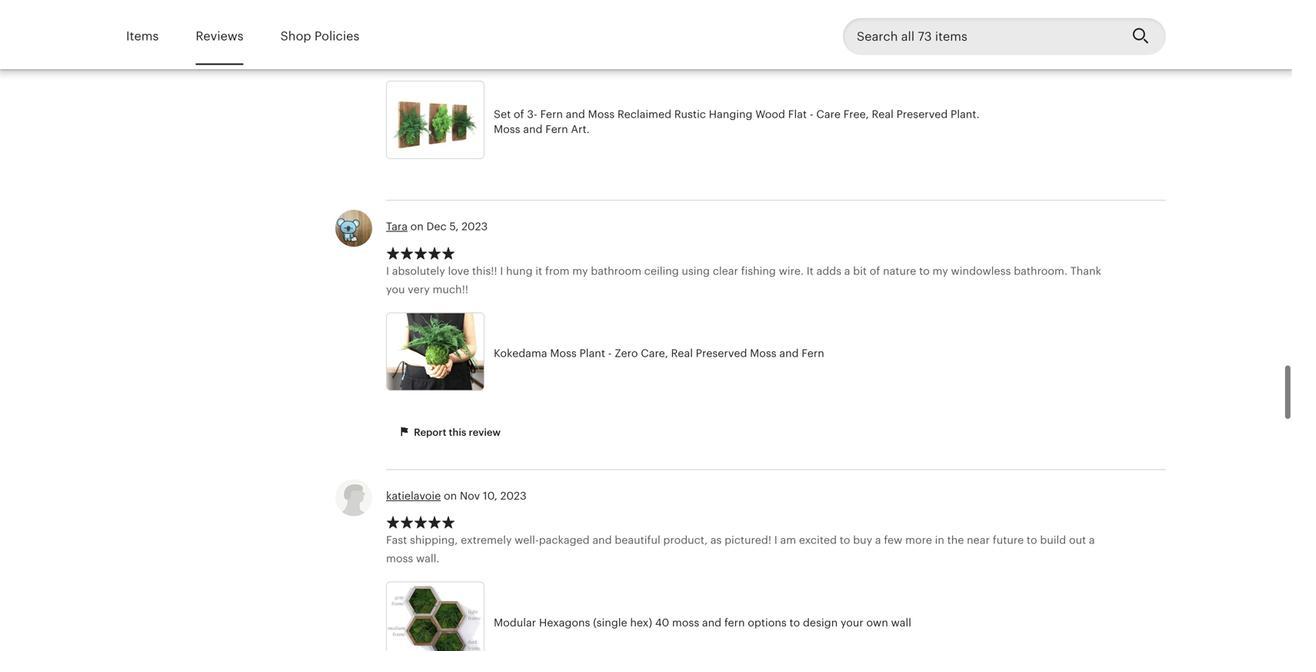 Task type: describe. For each thing, give the bounding box(es) containing it.
10,
[[483, 490, 498, 503]]

more
[[906, 535, 933, 547]]

wood
[[756, 108, 786, 120]]

report this review
[[412, 427, 501, 439]]

tara link
[[386, 221, 408, 233]]

kokedama
[[494, 347, 548, 360]]

to left the buy
[[840, 535, 851, 547]]

plant.
[[951, 108, 980, 120]]

katielavoie on nov 10, 2023
[[386, 490, 527, 503]]

windowless
[[951, 265, 1011, 277]]

this
[[449, 427, 467, 439]]

a inside i absolutely love this!! i hung it from my bathroom ceiling using clear fishing wire. it adds a bit of nature to my windowless bathroom. thank you very much!!
[[845, 265, 851, 277]]

care,
[[641, 347, 669, 360]]

40
[[655, 617, 670, 629]]

and inside "link"
[[780, 347, 799, 360]]

of inside i absolutely love this!! i hung it from my bathroom ceiling using clear fishing wire. it adds a bit of nature to my windowless bathroom. thank you very much!!
[[870, 265, 881, 277]]

you
[[386, 283, 405, 296]]

to inside modular hexagons (single hex) 40 moss and fern options to design your own wall link
[[790, 617, 800, 629]]

zero
[[615, 347, 638, 360]]

product,
[[664, 535, 708, 547]]

these
[[386, 52, 417, 64]]

nov
[[460, 490, 480, 503]]

your
[[841, 617, 864, 629]]

0 vertical spatial on
[[830, 52, 843, 64]]

ceiling
[[645, 265, 679, 277]]

care
[[817, 108, 841, 120]]

report this review button
[[386, 419, 512, 447]]

excited
[[799, 535, 837, 547]]

using
[[682, 265, 710, 277]]

few
[[884, 535, 903, 547]]

review
[[469, 427, 501, 439]]

own
[[867, 617, 889, 629]]

hung
[[506, 265, 533, 277]]

kokedama moss plant - zero care, real preserved moss and fern
[[494, 347, 825, 360]]

shop policies link
[[281, 18, 360, 54]]

it
[[807, 265, 814, 277]]

on for fast shipping, extremely well-packaged and beautiful product, as pictured! i am excited to buy a few more in the near future to build out a moss wall.
[[444, 490, 457, 503]]

incredible
[[775, 52, 827, 64]]

future
[[993, 535, 1024, 547]]

5,
[[450, 221, 459, 233]]

moss left plant
[[550, 347, 577, 360]]

nature
[[883, 265, 917, 277]]

items link
[[126, 18, 159, 54]]

set of 3-  fern and moss reclaimed rustic hanging wood flat - care free, real preserved plant. moss and fern art.
[[494, 108, 980, 136]]

free,
[[844, 108, 869, 120]]

well-
[[515, 535, 539, 547]]

thank
[[1071, 265, 1102, 277]]

my for exceeded
[[632, 52, 647, 64]]

wall!
[[865, 52, 889, 64]]

fast shipping, extremely well-packaged and beautiful product, as pictured! i am excited to buy a few more in the near future to build out a moss wall.
[[386, 535, 1095, 565]]

very
[[408, 283, 430, 296]]

build
[[1041, 535, 1067, 547]]

fishing
[[742, 265, 776, 277]]

am
[[781, 535, 796, 547]]

0 vertical spatial fern
[[540, 108, 563, 120]]

preserved inside "link"
[[696, 347, 747, 360]]

pictured!
[[725, 535, 772, 547]]

to inside i absolutely love this!! i hung it from my bathroom ceiling using clear fishing wire. it adds a bit of nature to my windowless bathroom. thank you very much!!
[[920, 265, 930, 277]]

tara
[[386, 221, 408, 233]]

preserved inside set of 3-  fern and moss reclaimed rustic hanging wood flat - care free, real preserved plant. moss and fern art.
[[897, 108, 948, 120]]

options
[[748, 617, 787, 629]]

art.
[[571, 123, 590, 136]]

these were so well packaged and far exceeded my expectations! they look incredible on the wall!
[[386, 52, 889, 64]]

i absolutely love this!! i hung it from my bathroom ceiling using clear fishing wire. it adds a bit of nature to my windowless bathroom. thank you very much!!
[[386, 265, 1102, 296]]

fast
[[386, 535, 407, 547]]

much!!
[[433, 283, 469, 296]]

fern
[[725, 617, 745, 629]]

moss down set
[[494, 123, 521, 136]]

rustic
[[675, 108, 706, 120]]

as
[[711, 535, 722, 547]]

packaged for well-
[[539, 535, 590, 547]]

i inside fast shipping, extremely well-packaged and beautiful product, as pictured! i am excited to buy a few more in the near future to build out a moss wall.
[[775, 535, 778, 547]]

katielavoie
[[386, 490, 441, 503]]

to left build
[[1027, 535, 1038, 547]]



Task type: locate. For each thing, give the bounding box(es) containing it.
hex)
[[630, 617, 653, 629]]

preserved right care,
[[696, 347, 747, 360]]

extremely
[[461, 535, 512, 547]]

modular
[[494, 617, 536, 629]]

look
[[750, 52, 772, 64]]

1 horizontal spatial real
[[872, 108, 894, 120]]

0 vertical spatial preserved
[[897, 108, 948, 120]]

on
[[830, 52, 843, 64], [411, 221, 424, 233], [444, 490, 457, 503]]

report
[[414, 427, 447, 439]]

i
[[386, 265, 389, 277], [500, 265, 503, 277], [775, 535, 778, 547]]

1 vertical spatial preserved
[[696, 347, 747, 360]]

bathroom.
[[1014, 265, 1068, 277]]

clear
[[713, 265, 739, 277]]

the inside fast shipping, extremely well-packaged and beautiful product, as pictured! i am excited to buy a few more in the near future to build out a moss wall.
[[948, 535, 964, 547]]

modular hexagons (single hex) 40 moss and fern options to design your own wall link
[[386, 582, 994, 652]]

real right free,
[[872, 108, 894, 120]]

2 vertical spatial fern
[[802, 347, 825, 360]]

real
[[872, 108, 894, 120], [671, 347, 693, 360]]

plant
[[580, 347, 606, 360]]

of
[[514, 108, 524, 120], [870, 265, 881, 277]]

items
[[126, 29, 159, 43]]

wall.
[[416, 553, 440, 565]]

1 vertical spatial 2023
[[501, 490, 527, 503]]

the right in
[[948, 535, 964, 547]]

2023 for on dec 5, 2023
[[462, 221, 488, 233]]

2023
[[462, 221, 488, 233], [501, 490, 527, 503]]

hanging
[[709, 108, 753, 120]]

bit
[[854, 265, 867, 277]]

the
[[846, 52, 863, 64], [948, 535, 964, 547]]

0 horizontal spatial packaged
[[486, 52, 537, 64]]

my right from
[[573, 265, 588, 277]]

- inside "link"
[[608, 347, 612, 360]]

shipping,
[[410, 535, 458, 547]]

reclaimed
[[618, 108, 672, 120]]

of right bit
[[870, 265, 881, 277]]

(single
[[593, 617, 628, 629]]

a right out
[[1089, 535, 1095, 547]]

my left the windowless
[[933, 265, 949, 277]]

on left dec
[[411, 221, 424, 233]]

reviews
[[196, 29, 244, 43]]

packaged inside fast shipping, extremely well-packaged and beautiful product, as pictured! i am excited to buy a few more in the near future to build out a moss wall.
[[539, 535, 590, 547]]

0 vertical spatial of
[[514, 108, 524, 120]]

set of 3-  fern and moss reclaimed rustic hanging wood flat - care free, real preserved plant. moss and fern art. link
[[386, 81, 994, 163]]

1 horizontal spatial packaged
[[539, 535, 590, 547]]

2023 right '5,'
[[462, 221, 488, 233]]

- inside set of 3-  fern and moss reclaimed rustic hanging wood flat - care free, real preserved plant. moss and fern art.
[[810, 108, 814, 120]]

1 horizontal spatial a
[[876, 535, 882, 547]]

2 vertical spatial on
[[444, 490, 457, 503]]

it
[[536, 265, 543, 277]]

0 vertical spatial 2023
[[462, 221, 488, 233]]

packaged for well
[[486, 52, 537, 64]]

reviews link
[[196, 18, 244, 54]]

wall
[[891, 617, 912, 629]]

buy
[[853, 535, 873, 547]]

out
[[1070, 535, 1087, 547]]

0 vertical spatial packaged
[[486, 52, 537, 64]]

a left few at the bottom right of the page
[[876, 535, 882, 547]]

1 horizontal spatial of
[[870, 265, 881, 277]]

i up the you
[[386, 265, 389, 277]]

1 vertical spatial real
[[671, 347, 693, 360]]

in
[[935, 535, 945, 547]]

moss
[[588, 108, 615, 120], [494, 123, 521, 136], [550, 347, 577, 360], [750, 347, 777, 360]]

well
[[462, 52, 483, 64]]

1 horizontal spatial i
[[500, 265, 503, 277]]

i left am
[[775, 535, 778, 547]]

2023 for on nov 10, 2023
[[501, 490, 527, 503]]

to
[[920, 265, 930, 277], [840, 535, 851, 547], [1027, 535, 1038, 547], [790, 617, 800, 629]]

2 horizontal spatial my
[[933, 265, 949, 277]]

wire.
[[779, 265, 804, 277]]

0 horizontal spatial preserved
[[696, 347, 747, 360]]

0 horizontal spatial -
[[608, 347, 612, 360]]

real inside "link"
[[671, 347, 693, 360]]

expectations!
[[650, 52, 720, 64]]

1 vertical spatial moss
[[672, 617, 700, 629]]

design
[[803, 617, 838, 629]]

a left bit
[[845, 265, 851, 277]]

adds
[[817, 265, 842, 277]]

- left zero
[[608, 347, 612, 360]]

on right incredible
[[830, 52, 843, 64]]

1 vertical spatial of
[[870, 265, 881, 277]]

1 vertical spatial on
[[411, 221, 424, 233]]

so
[[448, 52, 460, 64]]

0 horizontal spatial on
[[411, 221, 424, 233]]

1 horizontal spatial 2023
[[501, 490, 527, 503]]

0 vertical spatial -
[[810, 108, 814, 120]]

0 horizontal spatial the
[[846, 52, 863, 64]]

2 horizontal spatial a
[[1089, 535, 1095, 547]]

0 horizontal spatial a
[[845, 265, 851, 277]]

Search all 73 items text field
[[843, 18, 1120, 55]]

shop
[[281, 29, 311, 43]]

tara on dec 5, 2023
[[386, 221, 488, 233]]

preserved left plant. on the right of the page
[[897, 108, 948, 120]]

preserved
[[897, 108, 948, 120], [696, 347, 747, 360]]

packaged
[[486, 52, 537, 64], [539, 535, 590, 547]]

moss
[[386, 553, 413, 565], [672, 617, 700, 629]]

moss inside fast shipping, extremely well-packaged and beautiful product, as pictured! i am excited to buy a few more in the near future to build out a moss wall.
[[386, 553, 413, 565]]

flat
[[788, 108, 807, 120]]

fern inside "link"
[[802, 347, 825, 360]]

0 horizontal spatial real
[[671, 347, 693, 360]]

on for i absolutely love this!! i hung it from my bathroom ceiling using clear fishing wire. it adds a bit of nature to my windowless bathroom. thank you very much!!
[[411, 221, 424, 233]]

0 horizontal spatial i
[[386, 265, 389, 277]]

0 horizontal spatial my
[[573, 265, 588, 277]]

love
[[448, 265, 470, 277]]

0 horizontal spatial of
[[514, 108, 524, 120]]

far
[[562, 52, 576, 64]]

to left design on the bottom right of page
[[790, 617, 800, 629]]

this!!
[[472, 265, 497, 277]]

katielavoie link
[[386, 490, 441, 503]]

2 horizontal spatial i
[[775, 535, 778, 547]]

exceeded
[[578, 52, 629, 64]]

1 horizontal spatial on
[[444, 490, 457, 503]]

were
[[420, 52, 445, 64]]

-
[[810, 108, 814, 120], [608, 347, 612, 360]]

3-
[[527, 108, 538, 120]]

kokedama moss plant - zero care, real preserved moss and fern link
[[386, 313, 994, 395]]

1 horizontal spatial preserved
[[897, 108, 948, 120]]

near
[[967, 535, 990, 547]]

i right this!!
[[500, 265, 503, 277]]

0 vertical spatial real
[[872, 108, 894, 120]]

shop policies
[[281, 29, 360, 43]]

my right exceeded
[[632, 52, 647, 64]]

hexagons
[[539, 617, 590, 629]]

1 vertical spatial fern
[[546, 123, 568, 136]]

bathroom
[[591, 265, 642, 277]]

real right care,
[[671, 347, 693, 360]]

a
[[845, 265, 851, 277], [876, 535, 882, 547], [1089, 535, 1095, 547]]

my for from
[[573, 265, 588, 277]]

moss down i absolutely love this!! i hung it from my bathroom ceiling using clear fishing wire. it adds a bit of nature to my windowless bathroom. thank you very much!!
[[750, 347, 777, 360]]

real inside set of 3-  fern and moss reclaimed rustic hanging wood flat - care free, real preserved plant. moss and fern art.
[[872, 108, 894, 120]]

my
[[632, 52, 647, 64], [573, 265, 588, 277], [933, 265, 949, 277]]

dec
[[427, 221, 447, 233]]

2023 right 10,
[[501, 490, 527, 503]]

1 vertical spatial -
[[608, 347, 612, 360]]

the left wall!
[[846, 52, 863, 64]]

1 horizontal spatial -
[[810, 108, 814, 120]]

to right nature
[[920, 265, 930, 277]]

they
[[723, 52, 748, 64]]

of left 3-
[[514, 108, 524, 120]]

moss up art.
[[588, 108, 615, 120]]

packaged left beautiful at the bottom of the page
[[539, 535, 590, 547]]

moss right 40
[[672, 617, 700, 629]]

policies
[[315, 29, 360, 43]]

- right flat
[[810, 108, 814, 120]]

1 horizontal spatial moss
[[672, 617, 700, 629]]

1 vertical spatial packaged
[[539, 535, 590, 547]]

absolutely
[[392, 265, 445, 277]]

0 vertical spatial the
[[846, 52, 863, 64]]

1 vertical spatial the
[[948, 535, 964, 547]]

beautiful
[[615, 535, 661, 547]]

0 vertical spatial moss
[[386, 553, 413, 565]]

0 horizontal spatial moss
[[386, 553, 413, 565]]

1 horizontal spatial my
[[632, 52, 647, 64]]

of inside set of 3-  fern and moss reclaimed rustic hanging wood flat - care free, real preserved plant. moss and fern art.
[[514, 108, 524, 120]]

moss down the 'fast'
[[386, 553, 413, 565]]

and inside fast shipping, extremely well-packaged and beautiful product, as pictured! i am excited to buy a few more in the near future to build out a moss wall.
[[593, 535, 612, 547]]

set
[[494, 108, 511, 120]]

2 horizontal spatial on
[[830, 52, 843, 64]]

packaged right well
[[486, 52, 537, 64]]

from
[[545, 265, 570, 277]]

1 horizontal spatial the
[[948, 535, 964, 547]]

on left nov
[[444, 490, 457, 503]]

0 horizontal spatial 2023
[[462, 221, 488, 233]]



Task type: vqa. For each thing, say whether or not it's contained in the screenshot.
Moss
yes



